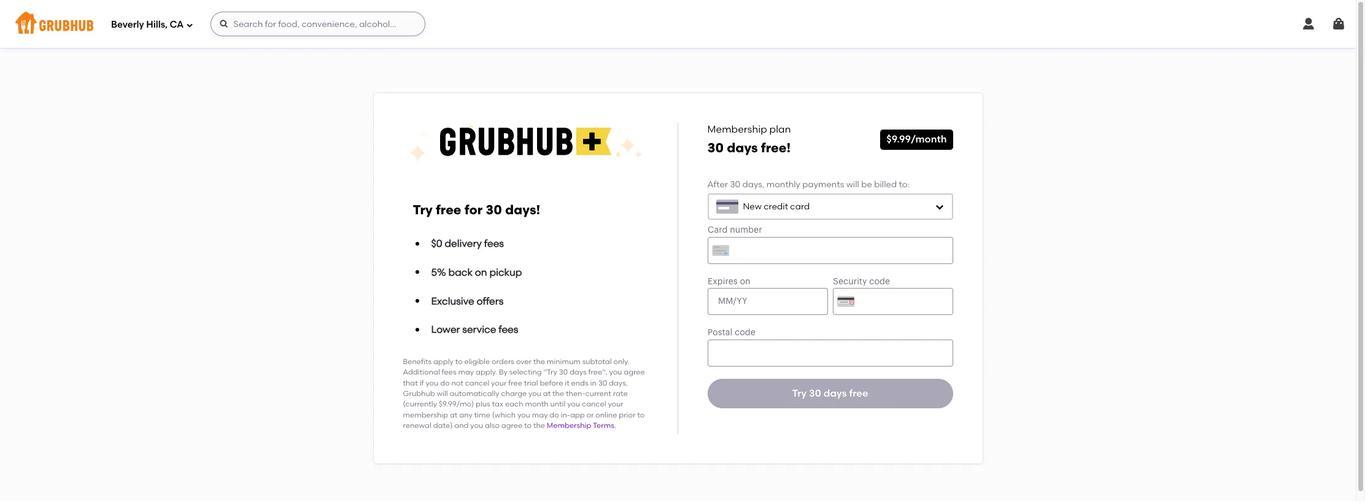 Task type: vqa. For each thing, say whether or not it's contained in the screenshot.
with in "Crispy potato bites topped with reduced-fat sour cream and nacho cheese sauce."
no



Task type: locate. For each thing, give the bounding box(es) containing it.
1 vertical spatial at
[[450, 411, 458, 419]]

you right if
[[426, 379, 439, 387]]

the up "until"
[[553, 389, 564, 398]]

1 vertical spatial membership
[[547, 421, 592, 430]]

billed
[[875, 179, 897, 190]]

0 horizontal spatial agree
[[502, 421, 523, 430]]

benefits apply to eligible orders over the minimum subtotal only. additional fees may apply. by selecting "try 30 days free", you agree that if you do not cancel your free trial before it ends in 30 days, grubhub will automatically charge you at the then-current rate (currently $9.99/mo) plus tax each month until you cancel your membership at any time (which you may do in-app or online prior to renewal date) and you also agree to the
[[403, 357, 645, 430]]

benefits
[[403, 357, 432, 366]]

agree
[[624, 368, 645, 377], [502, 421, 523, 430]]

prior
[[619, 411, 636, 419]]

you up month
[[529, 389, 542, 398]]

fees for lower service fees
[[499, 324, 518, 335]]

membership inside membership plan 30 days free!
[[708, 124, 767, 135]]

0 horizontal spatial free
[[436, 202, 462, 218]]

30 inside button
[[809, 388, 822, 399]]

0 horizontal spatial days,
[[609, 379, 628, 387]]

may down month
[[532, 411, 548, 419]]

beverly hills, ca
[[111, 19, 184, 30]]

the down month
[[534, 421, 545, 430]]

do
[[440, 379, 450, 387], [550, 411, 559, 419]]

cancel up or
[[582, 400, 606, 409]]

eligible
[[465, 357, 490, 366]]

fees down "apply"
[[442, 368, 457, 377]]

0 horizontal spatial to
[[455, 357, 463, 366]]

charge
[[501, 389, 527, 398]]

2 vertical spatial free
[[850, 388, 869, 399]]

to right prior
[[638, 411, 645, 419]]

0 horizontal spatial membership
[[547, 421, 592, 430]]

apply
[[434, 357, 454, 366]]

also
[[485, 421, 500, 430]]

do left in-
[[550, 411, 559, 419]]

try inside button
[[792, 388, 807, 399]]

the
[[534, 357, 545, 366], [553, 389, 564, 398], [534, 421, 545, 430]]

0 vertical spatial days
[[727, 140, 758, 155]]

0 vertical spatial your
[[491, 379, 507, 387]]

in
[[590, 379, 597, 387]]

$9.99/month
[[887, 134, 947, 145]]

0 vertical spatial try
[[413, 202, 433, 218]]

orders
[[492, 357, 515, 366]]

free inside benefits apply to eligible orders over the minimum subtotal only. additional fees may apply. by selecting "try 30 days free", you agree that if you do not cancel your free trial before it ends in 30 days, grubhub will automatically charge you at the then-current rate (currently $9.99/mo) plus tax each month until you cancel your membership at any time (which you may do in-app or online prior to renewal date) and you also agree to the
[[509, 379, 523, 387]]

cancel up automatically in the left of the page
[[465, 379, 490, 387]]

your down rate
[[608, 400, 624, 409]]

0 vertical spatial free
[[436, 202, 462, 218]]

membership for .
[[547, 421, 592, 430]]

fees right the service
[[499, 324, 518, 335]]

1 vertical spatial try
[[792, 388, 807, 399]]

try free for 30 days!
[[413, 202, 541, 218]]

1 vertical spatial to
[[638, 411, 645, 419]]

1 horizontal spatial your
[[608, 400, 624, 409]]

0 vertical spatial may
[[458, 368, 474, 377]]

will
[[847, 179, 860, 190], [437, 389, 448, 398]]

2 horizontal spatial free
[[850, 388, 869, 399]]

1 horizontal spatial agree
[[624, 368, 645, 377]]

days, up new
[[743, 179, 765, 190]]

1 vertical spatial days
[[570, 368, 587, 377]]

you down then-
[[568, 400, 580, 409]]

5% back on pickup
[[431, 267, 522, 278]]

to right "apply"
[[455, 357, 463, 366]]

days,
[[743, 179, 765, 190], [609, 379, 628, 387]]

terms
[[593, 421, 615, 430]]

$0
[[431, 238, 443, 250]]

1 horizontal spatial cancel
[[582, 400, 606, 409]]

1 vertical spatial free
[[509, 379, 523, 387]]

1 vertical spatial cancel
[[582, 400, 606, 409]]

(which
[[492, 411, 516, 419]]

2 vertical spatial fees
[[442, 368, 457, 377]]

0 vertical spatial at
[[543, 389, 551, 398]]

2 vertical spatial to
[[524, 421, 532, 430]]

exclusive
[[431, 295, 474, 307]]

2 vertical spatial days
[[824, 388, 847, 399]]

you
[[609, 368, 622, 377], [426, 379, 439, 387], [529, 389, 542, 398], [568, 400, 580, 409], [518, 411, 530, 419], [471, 421, 483, 430]]

5%
[[431, 267, 446, 278]]

1 horizontal spatial do
[[550, 411, 559, 419]]

free",
[[589, 368, 608, 377]]

rate
[[613, 389, 628, 398]]

1 horizontal spatial to
[[524, 421, 532, 430]]

do left not
[[440, 379, 450, 387]]

1 horizontal spatial may
[[532, 411, 548, 419]]

subtotal
[[583, 357, 612, 366]]

by
[[499, 368, 508, 377]]

days
[[727, 140, 758, 155], [570, 368, 587, 377], [824, 388, 847, 399]]

additional
[[403, 368, 440, 377]]

to down month
[[524, 421, 532, 430]]

1 horizontal spatial try
[[792, 388, 807, 399]]

will up "$9.99/mo)"
[[437, 389, 448, 398]]

days, up rate
[[609, 379, 628, 387]]

hills,
[[146, 19, 168, 30]]

fees inside benefits apply to eligible orders over the minimum subtotal only. additional fees may apply. by selecting "try 30 days free", you agree that if you do not cancel your free trial before it ends in 30 days, grubhub will automatically charge you at the then-current rate (currently $9.99/mo) plus tax each month until you cancel your membership at any time (which you may do in-app or online prior to renewal date) and you also agree to the
[[442, 368, 457, 377]]

1 horizontal spatial will
[[847, 179, 860, 190]]

your
[[491, 379, 507, 387], [608, 400, 624, 409]]

0 horizontal spatial will
[[437, 389, 448, 398]]

on
[[475, 267, 487, 278]]

only.
[[614, 357, 630, 366]]

2 horizontal spatial to
[[638, 411, 645, 419]]

will left be on the top of the page
[[847, 179, 860, 190]]

at down before
[[543, 389, 551, 398]]

fees right delivery
[[484, 238, 504, 250]]

2 horizontal spatial days
[[824, 388, 847, 399]]

the right over
[[534, 357, 545, 366]]

free inside try 30 days free button
[[850, 388, 869, 399]]

grubhub
[[403, 389, 435, 398]]

your down the by
[[491, 379, 507, 387]]

1 horizontal spatial at
[[543, 389, 551, 398]]

automatically
[[450, 389, 500, 398]]

that
[[403, 379, 418, 387]]

it
[[565, 379, 570, 387]]

0 horizontal spatial may
[[458, 368, 474, 377]]

you down only.
[[609, 368, 622, 377]]

membership for 30
[[708, 124, 767, 135]]

1 horizontal spatial membership
[[708, 124, 767, 135]]

not
[[452, 379, 463, 387]]

0 horizontal spatial days
[[570, 368, 587, 377]]

to
[[455, 357, 463, 366], [638, 411, 645, 419], [524, 421, 532, 430]]

renewal
[[403, 421, 432, 430]]

0 horizontal spatial try
[[413, 202, 433, 218]]

0 vertical spatial cancel
[[465, 379, 490, 387]]

membership logo image
[[409, 123, 643, 162]]

days inside button
[[824, 388, 847, 399]]

may up not
[[458, 368, 474, 377]]

membership up free!
[[708, 124, 767, 135]]

membership terms .
[[547, 421, 616, 430]]

days, inside benefits apply to eligible orders over the minimum subtotal only. additional fees may apply. by selecting "try 30 days free", you agree that if you do not cancel your free trial before it ends in 30 days, grubhub will automatically charge you at the then-current rate (currently $9.99/mo) plus tax each month until you cancel your membership at any time (which you may do in-app or online prior to renewal date) and you also agree to the
[[609, 379, 628, 387]]

try
[[413, 202, 433, 218], [792, 388, 807, 399]]

0 horizontal spatial do
[[440, 379, 450, 387]]

free
[[436, 202, 462, 218], [509, 379, 523, 387], [850, 388, 869, 399]]

1 vertical spatial do
[[550, 411, 559, 419]]

before
[[540, 379, 563, 387]]

ca
[[170, 19, 184, 30]]

0 vertical spatial membership
[[708, 124, 767, 135]]

try for try 30 days free
[[792, 388, 807, 399]]

then-
[[566, 389, 586, 398]]

30
[[708, 140, 724, 155], [730, 179, 741, 190], [486, 202, 502, 218], [559, 368, 568, 377], [599, 379, 607, 387], [809, 388, 822, 399]]

1 horizontal spatial free
[[509, 379, 523, 387]]

cancel
[[465, 379, 490, 387], [582, 400, 606, 409]]

0 vertical spatial days,
[[743, 179, 765, 190]]

1 vertical spatial your
[[608, 400, 624, 409]]

apply.
[[476, 368, 497, 377]]

time
[[474, 411, 491, 419]]

1 vertical spatial days,
[[609, 379, 628, 387]]

current
[[586, 389, 612, 398]]

at
[[543, 389, 551, 398], [450, 411, 458, 419]]

0 vertical spatial fees
[[484, 238, 504, 250]]

30 inside membership plan 30 days free!
[[708, 140, 724, 155]]

membership down in-
[[547, 421, 592, 430]]

svg image
[[1302, 17, 1317, 31], [219, 19, 229, 29], [186, 21, 194, 29], [935, 202, 945, 212]]

agree down only.
[[624, 368, 645, 377]]

1 horizontal spatial days
[[727, 140, 758, 155]]

0 vertical spatial the
[[534, 357, 545, 366]]

agree down (which
[[502, 421, 523, 430]]

1 vertical spatial fees
[[499, 324, 518, 335]]

1 vertical spatial will
[[437, 389, 448, 398]]

may
[[458, 368, 474, 377], [532, 411, 548, 419]]

minimum
[[547, 357, 581, 366]]

fees
[[484, 238, 504, 250], [499, 324, 518, 335], [442, 368, 457, 377]]

lower
[[431, 324, 460, 335]]

at down "$9.99/mo)"
[[450, 411, 458, 419]]



Task type: describe. For each thing, give the bounding box(es) containing it.
or
[[587, 411, 594, 419]]

0 vertical spatial to
[[455, 357, 463, 366]]

ends
[[571, 379, 589, 387]]

tax
[[492, 400, 504, 409]]

membership plan 30 days free!
[[708, 124, 791, 155]]

membership
[[403, 411, 448, 419]]

after
[[708, 179, 728, 190]]

to:
[[899, 179, 910, 190]]

over
[[516, 357, 532, 366]]

month
[[525, 400, 549, 409]]

pickup
[[490, 267, 522, 278]]

svg image
[[1332, 17, 1347, 31]]

days inside membership plan 30 days free!
[[727, 140, 758, 155]]

each
[[505, 400, 524, 409]]

selecting
[[510, 368, 542, 377]]

plan
[[770, 124, 791, 135]]

try for try free for 30 days!
[[413, 202, 433, 218]]

if
[[420, 379, 424, 387]]

online
[[596, 411, 617, 419]]

app
[[570, 411, 585, 419]]

service
[[463, 324, 496, 335]]

membership terms link
[[547, 421, 615, 430]]

plus
[[476, 400, 490, 409]]

0 horizontal spatial cancel
[[465, 379, 490, 387]]

days inside benefits apply to eligible orders over the minimum subtotal only. additional fees may apply. by selecting "try 30 days free", you agree that if you do not cancel your free trial before it ends in 30 days, grubhub will automatically charge you at the then-current rate (currently $9.99/mo) plus tax each month until you cancel your membership at any time (which you may do in-app or online prior to renewal date) and you also agree to the
[[570, 368, 587, 377]]

and
[[455, 421, 469, 430]]

new credit card
[[743, 201, 810, 212]]

1 vertical spatial the
[[553, 389, 564, 398]]

$0 delivery fees
[[431, 238, 504, 250]]

after 30 days, monthly payments will be billed to:
[[708, 179, 910, 190]]

will inside benefits apply to eligible orders over the minimum subtotal only. additional fees may apply. by selecting "try 30 days free", you agree that if you do not cancel your free trial before it ends in 30 days, grubhub will automatically charge you at the then-current rate (currently $9.99/mo) plus tax each month until you cancel your membership at any time (which you may do in-app or online prior to renewal date) and you also agree to the
[[437, 389, 448, 398]]

offers
[[477, 295, 504, 307]]

in-
[[561, 411, 570, 419]]

until
[[550, 400, 566, 409]]

1 vertical spatial agree
[[502, 421, 523, 430]]

lower service fees
[[431, 324, 518, 335]]

delivery
[[445, 238, 482, 250]]

days!
[[505, 202, 541, 218]]

trial
[[524, 379, 538, 387]]

.
[[615, 421, 616, 430]]

monthly
[[767, 179, 801, 190]]

credit
[[764, 201, 788, 212]]

(currently
[[403, 400, 437, 409]]

1 vertical spatial may
[[532, 411, 548, 419]]

payments
[[803, 179, 845, 190]]

beverly
[[111, 19, 144, 30]]

Search for food, convenience, alcohol... search field
[[211, 12, 426, 36]]

1 horizontal spatial days,
[[743, 179, 765, 190]]

fees for $0 delivery fees
[[484, 238, 504, 250]]

"try
[[544, 368, 558, 377]]

you down time
[[471, 421, 483, 430]]

new
[[743, 201, 762, 212]]

try 30 days free
[[792, 388, 869, 399]]

be
[[862, 179, 873, 190]]

0 horizontal spatial your
[[491, 379, 507, 387]]

card
[[791, 201, 810, 212]]

0 vertical spatial do
[[440, 379, 450, 387]]

0 horizontal spatial at
[[450, 411, 458, 419]]

back
[[449, 267, 473, 278]]

0 vertical spatial will
[[847, 179, 860, 190]]

2 vertical spatial the
[[534, 421, 545, 430]]

0 vertical spatial agree
[[624, 368, 645, 377]]

exclusive offers
[[431, 295, 504, 307]]

for
[[465, 202, 483, 218]]

try 30 days free button
[[708, 379, 953, 409]]

you down "each"
[[518, 411, 530, 419]]

date)
[[433, 421, 453, 430]]

$9.99/mo)
[[439, 400, 474, 409]]

any
[[459, 411, 473, 419]]

main navigation navigation
[[0, 0, 1356, 48]]

free!
[[761, 140, 791, 155]]



